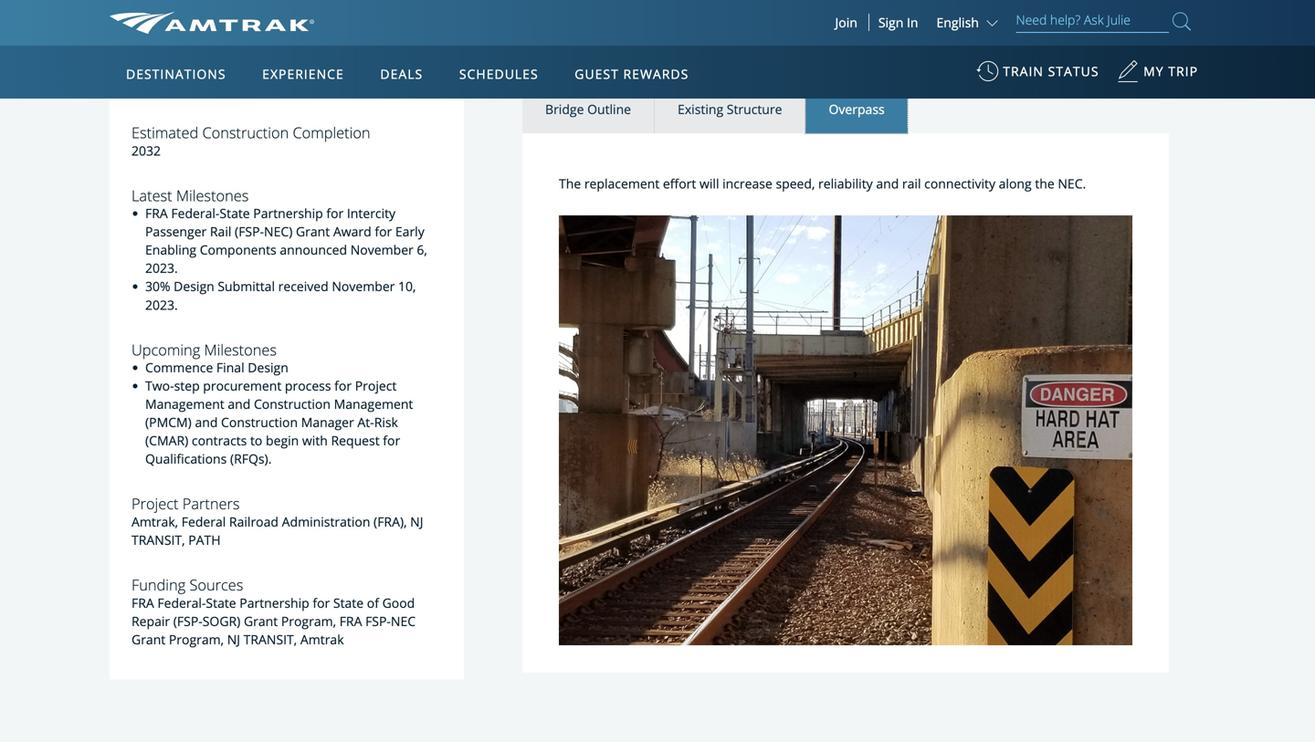 Task type: locate. For each thing, give the bounding box(es) containing it.
1 vertical spatial partnership
[[240, 595, 310, 612]]

milestones up procurement
[[204, 340, 277, 360]]

0 horizontal spatial to
[[250, 432, 263, 450]]

1 horizontal spatial to
[[332, 24, 345, 41]]

of down capacity on the top
[[265, 79, 277, 96]]

experience button
[[255, 48, 352, 100]]

program, down 'sogr)'
[[169, 631, 224, 649]]

0 horizontal spatial grant
[[132, 631, 166, 649]]

2 management from the left
[[334, 396, 413, 413]]

0 vertical spatial milestones
[[176, 185, 249, 206]]

0 vertical spatial to
[[332, 24, 345, 41]]

0 vertical spatial of
[[265, 79, 277, 96]]

2 2023. from the top
[[145, 296, 178, 314]]

the down capacity on the top
[[281, 79, 300, 96]]

the inside increases train speeds from 60 to 90 mph reduces overall passenger disruptions or delays allows for future capacity improvements in this congested segment of the nec
[[281, 79, 300, 96]]

1 vertical spatial to
[[250, 432, 263, 450]]

(pmcm)
[[145, 414, 192, 432]]

partnership up 'sogr)'
[[240, 595, 310, 612]]

this
[[404, 61, 426, 78]]

for down intercity
[[375, 223, 392, 241]]

and down procurement
[[228, 396, 251, 413]]

1 horizontal spatial design
[[248, 359, 289, 377]]

1 vertical spatial (fsp-
[[173, 613, 203, 631]]

project left federal on the left bottom of the page
[[132, 494, 179, 515]]

sources
[[190, 575, 243, 596]]

60
[[314, 24, 329, 41]]

design inside upcoming milestones commence final design two-step procurement process for project management and construction management (pmcm) and construction manager at-risk (cmar) contracts to begin with request for qualifications (rfqs).
[[248, 359, 289, 377]]

existing
[[678, 100, 724, 118]]

at-
[[358, 414, 374, 432]]

received
[[278, 278, 329, 295]]

transit,
[[132, 532, 185, 549], [244, 631, 297, 649]]

project up at-
[[355, 378, 397, 395]]

construction up begin
[[221, 414, 298, 432]]

2023. down 30%
[[145, 296, 178, 314]]

november
[[351, 241, 414, 259], [332, 278, 395, 295]]

nec inside increases train speeds from 60 to 90 mph reduces overall passenger disruptions or delays allows for future capacity improvements in this congested segment of the nec
[[303, 79, 328, 96]]

milestones inside latest milestones fra federal-state partnership for intercity passenger rail (fsp-nec) grant award for early enabling components announced november 6, 2023. 30% design submittal received november 10, 2023.
[[176, 185, 249, 206]]

nec.
[[1059, 175, 1087, 192]]

train status
[[1004, 63, 1100, 80]]

sign
[[879, 14, 904, 31]]

nec
[[303, 79, 328, 96], [391, 613, 416, 631]]

early
[[396, 223, 425, 241]]

1 vertical spatial design
[[248, 359, 289, 377]]

for inside "funding sources fra federal-state partnership for state of good repair (fsp-sogr) grant program, fra fsp-nec grant program, nj transit, amtrak"
[[313, 595, 330, 612]]

0 horizontal spatial design
[[174, 278, 215, 295]]

grant right 'sogr)'
[[244, 613, 278, 631]]

to inside increases train speeds from 60 to 90 mph reduces overall passenger disruptions or delays allows for future capacity improvements in this congested segment of the nec
[[332, 24, 345, 41]]

federal-
[[171, 205, 220, 222], [158, 595, 206, 612]]

0 vertical spatial 2023.
[[145, 260, 178, 277]]

federal- up passenger
[[171, 205, 220, 222]]

procurement
[[203, 378, 282, 395]]

1 horizontal spatial and
[[228, 396, 251, 413]]

contracts
[[192, 432, 247, 450]]

state for milestones
[[220, 205, 250, 222]]

in
[[390, 61, 401, 78]]

capacity
[[248, 61, 296, 78]]

construction inside estimated construction completion 2032
[[202, 122, 289, 143]]

1 horizontal spatial nj
[[410, 514, 424, 531]]

1 horizontal spatial of
[[367, 595, 379, 612]]

partnership inside latest milestones fra federal-state partnership for intercity passenger rail (fsp-nec) grant award for early enabling components announced november 6, 2023. 30% design submittal received november 10, 2023.
[[253, 205, 323, 222]]

2 horizontal spatial and
[[877, 175, 900, 192]]

program, up amtrak
[[281, 613, 336, 631]]

amtrak image
[[110, 12, 315, 34]]

1 horizontal spatial management
[[334, 396, 413, 413]]

0 vertical spatial nec
[[303, 79, 328, 96]]

6,
[[417, 241, 428, 259]]

increase
[[723, 175, 773, 192]]

management up at-
[[334, 396, 413, 413]]

0 vertical spatial design
[[174, 278, 215, 295]]

2 horizontal spatial grant
[[296, 223, 330, 241]]

0 vertical spatial (fsp-
[[235, 223, 264, 241]]

status
[[1049, 63, 1100, 80]]

1 horizontal spatial transit,
[[244, 631, 297, 649]]

0 vertical spatial program,
[[281, 613, 336, 631]]

bridge outline
[[546, 100, 632, 118]]

(fsp- inside latest milestones fra federal-state partnership for intercity passenger rail (fsp-nec) grant award for early enabling components announced november 6, 2023. 30% design submittal received november 10, 2023.
[[235, 223, 264, 241]]

to right 60
[[332, 24, 345, 41]]

1 vertical spatial and
[[228, 396, 251, 413]]

state inside latest milestones fra federal-state partnership for intercity passenger rail (fsp-nec) grant award for early enabling components announced november 6, 2023. 30% design submittal received november 10, 2023.
[[220, 205, 250, 222]]

1 vertical spatial program,
[[169, 631, 224, 649]]

0 horizontal spatial nj
[[227, 631, 240, 649]]

for up congested
[[187, 61, 204, 78]]

to up (rfqs).
[[250, 432, 263, 450]]

1 vertical spatial federal-
[[158, 595, 206, 612]]

of inside increases train speeds from 60 to 90 mph reduces overall passenger disruptions or delays allows for future capacity improvements in this congested segment of the nec
[[265, 79, 277, 96]]

partnership inside "funding sources fra federal-state partnership for state of good repair (fsp-sogr) grant program, fra fsp-nec grant program, nj transit, amtrak"
[[240, 595, 310, 612]]

1 vertical spatial november
[[332, 278, 395, 295]]

fra inside latest milestones fra federal-state partnership for intercity passenger rail (fsp-nec) grant award for early enabling components announced november 6, 2023. 30% design submittal received november 10, 2023.
[[145, 205, 168, 222]]

components
[[200, 241, 277, 259]]

transit, inside project partners amtrak, federal railroad administration (fra), nj transit, path
[[132, 532, 185, 549]]

1 vertical spatial nec
[[391, 613, 416, 631]]

my trip
[[1144, 63, 1199, 80]]

outline
[[588, 100, 632, 118]]

good
[[383, 595, 415, 612]]

train
[[205, 24, 233, 41]]

november down the early
[[351, 241, 414, 259]]

grant down repair
[[132, 631, 166, 649]]

1 horizontal spatial (fsp-
[[235, 223, 264, 241]]

(fsp- right repair
[[173, 613, 203, 631]]

1 vertical spatial fra
[[132, 595, 154, 612]]

0 vertical spatial federal-
[[171, 205, 220, 222]]

list
[[523, 85, 1170, 134]]

construction down segment
[[202, 122, 289, 143]]

estimated construction completion 2032
[[132, 122, 371, 159]]

partnership for sources
[[240, 595, 310, 612]]

and up contracts
[[195, 414, 218, 432]]

(fsp-
[[235, 223, 264, 241], [173, 613, 203, 631]]

1 vertical spatial of
[[367, 595, 379, 612]]

banner
[[0, 0, 1316, 422]]

and left "rail"
[[877, 175, 900, 192]]

milestones up rail
[[176, 185, 249, 206]]

0 vertical spatial fra
[[145, 205, 168, 222]]

0 vertical spatial project
[[355, 378, 397, 395]]

1 vertical spatial the
[[1036, 175, 1055, 192]]

trip
[[1169, 63, 1199, 80]]

nj
[[410, 514, 424, 531], [227, 631, 240, 649]]

nec down good
[[391, 613, 416, 631]]

federal- for milestones
[[171, 205, 220, 222]]

management down step
[[145, 396, 225, 413]]

0 horizontal spatial project
[[132, 494, 179, 515]]

management
[[145, 396, 225, 413], [334, 396, 413, 413]]

federal- inside "funding sources fra federal-state partnership for state of good repair (fsp-sogr) grant program, fra fsp-nec grant program, nj transit, amtrak"
[[158, 595, 206, 612]]

design up procurement
[[248, 359, 289, 377]]

0 horizontal spatial the
[[281, 79, 300, 96]]

destinations button
[[119, 48, 234, 100]]

0 horizontal spatial nec
[[303, 79, 328, 96]]

1 vertical spatial nj
[[227, 631, 240, 649]]

nj inside "funding sources fra federal-state partnership for state of good repair (fsp-sogr) grant program, fra fsp-nec grant program, nj transit, amtrak"
[[227, 631, 240, 649]]

of up fsp-
[[367, 595, 379, 612]]

0 vertical spatial partnership
[[253, 205, 323, 222]]

0 vertical spatial grant
[[296, 223, 330, 241]]

nj down 'sogr)'
[[227, 631, 240, 649]]

construction
[[202, 122, 289, 143], [254, 396, 331, 413], [221, 414, 298, 432]]

enabling
[[145, 241, 197, 259]]

0 vertical spatial the
[[281, 79, 300, 96]]

for up award
[[327, 205, 344, 222]]

fra left fsp-
[[340, 613, 362, 631]]

0 vertical spatial construction
[[202, 122, 289, 143]]

2 vertical spatial fra
[[340, 613, 362, 631]]

partnership
[[253, 205, 323, 222], [240, 595, 310, 612]]

0 horizontal spatial of
[[265, 79, 277, 96]]

application
[[178, 153, 616, 408]]

transit, down amtrak,
[[132, 532, 185, 549]]

nec)
[[264, 223, 293, 241]]

will
[[700, 175, 720, 192]]

transit, left amtrak
[[244, 631, 297, 649]]

0 vertical spatial nj
[[410, 514, 424, 531]]

state up 'sogr)'
[[206, 595, 236, 612]]

1 vertical spatial 2023.
[[145, 296, 178, 314]]

federal- up repair
[[158, 595, 206, 612]]

delays
[[394, 42, 432, 60]]

milestones inside upcoming milestones commence final design two-step procurement process for project management and construction management (pmcm) and construction manager at-risk (cmar) contracts to begin with request for qualifications (rfqs).
[[204, 340, 277, 360]]

federal
[[182, 514, 226, 531]]

increases
[[145, 24, 202, 41]]

the left 'nec.'
[[1036, 175, 1055, 192]]

1 vertical spatial grant
[[244, 613, 278, 631]]

1 horizontal spatial the
[[1036, 175, 1055, 192]]

0 vertical spatial transit,
[[132, 532, 185, 549]]

fra up passenger
[[145, 205, 168, 222]]

design right 30%
[[174, 278, 215, 295]]

fra
[[145, 205, 168, 222], [132, 595, 154, 612], [340, 613, 362, 631]]

2032
[[132, 142, 161, 159]]

congested
[[145, 79, 207, 96]]

join button
[[825, 14, 870, 31]]

1 vertical spatial project
[[132, 494, 179, 515]]

nj right the (fra), on the left bottom of page
[[410, 514, 424, 531]]

1 vertical spatial milestones
[[204, 340, 277, 360]]

2 vertical spatial and
[[195, 414, 218, 432]]

1 horizontal spatial nec
[[391, 613, 416, 631]]

fsp-
[[366, 613, 391, 631]]

my trip button
[[1118, 54, 1199, 99]]

0 horizontal spatial (fsp-
[[173, 613, 203, 631]]

0 vertical spatial november
[[351, 241, 414, 259]]

final
[[217, 359, 245, 377]]

90
[[348, 24, 363, 41]]

design inside latest milestones fra federal-state partnership for intercity passenger rail (fsp-nec) grant award for early enabling components announced november 6, 2023. 30% design submittal received november 10, 2023.
[[174, 278, 215, 295]]

nec down improvements
[[303, 79, 328, 96]]

nj inside project partners amtrak, federal railroad administration (fra), nj transit, path
[[410, 514, 424, 531]]

overpass
[[829, 100, 885, 118]]

partnership up nec)
[[253, 205, 323, 222]]

0 horizontal spatial transit,
[[132, 532, 185, 549]]

construction down process
[[254, 396, 331, 413]]

english button
[[937, 14, 1003, 31]]

structure
[[727, 100, 783, 118]]

passenger
[[145, 223, 207, 241]]

overpass button
[[806, 85, 908, 134]]

grant up announced
[[296, 223, 330, 241]]

1 vertical spatial transit,
[[244, 631, 297, 649]]

the
[[281, 79, 300, 96], [1036, 175, 1055, 192]]

for up amtrak
[[313, 595, 330, 612]]

nec inside "funding sources fra federal-state partnership for state of good repair (fsp-sogr) grant program, fra fsp-nec grant program, nj transit, amtrak"
[[391, 613, 416, 631]]

effort
[[663, 175, 697, 192]]

federal- inside latest milestones fra federal-state partnership for intercity passenger rail (fsp-nec) grant award for early enabling components announced november 6, 2023. 30% design submittal received november 10, 2023.
[[171, 205, 220, 222]]

fra up repair
[[132, 595, 154, 612]]

1 horizontal spatial program,
[[281, 613, 336, 631]]

0 horizontal spatial management
[[145, 396, 225, 413]]

qualifications
[[145, 451, 227, 468]]

november left 10,
[[332, 278, 395, 295]]

state
[[220, 205, 250, 222], [206, 595, 236, 612], [333, 595, 364, 612]]

1 horizontal spatial project
[[355, 378, 397, 395]]

(fsp- up components
[[235, 223, 264, 241]]

2023. up 30%
[[145, 260, 178, 277]]

state up rail
[[220, 205, 250, 222]]



Task type: describe. For each thing, give the bounding box(es) containing it.
administration
[[282, 514, 371, 531]]

process
[[285, 378, 331, 395]]

(rfqs).
[[230, 451, 272, 468]]

announced
[[280, 241, 347, 259]]

speeds
[[236, 24, 279, 41]]

rail
[[903, 175, 922, 192]]

two-
[[145, 378, 174, 395]]

milestones for upcoming
[[204, 340, 277, 360]]

future
[[208, 61, 245, 78]]

my
[[1144, 63, 1165, 80]]

10,
[[398, 278, 416, 295]]

partners
[[183, 494, 240, 515]]

sign in button
[[879, 14, 919, 31]]

fra for funding
[[132, 595, 154, 612]]

step
[[174, 378, 200, 395]]

sign in
[[879, 14, 919, 31]]

path
[[188, 532, 221, 549]]

30%
[[145, 278, 170, 295]]

milestones for latest
[[176, 185, 249, 206]]

speed,
[[776, 175, 816, 192]]

0 vertical spatial and
[[877, 175, 900, 192]]

regions map image
[[178, 153, 616, 408]]

guest rewards button
[[568, 48, 697, 100]]

reduces
[[145, 42, 195, 60]]

join
[[836, 14, 858, 31]]

disruptions
[[307, 42, 375, 60]]

project partners amtrak, federal railroad administration (fra), nj transit, path
[[132, 494, 424, 549]]

destinations
[[126, 65, 226, 83]]

grant inside latest milestones fra federal-state partnership for intercity passenger rail (fsp-nec) grant award for early enabling components announced november 6, 2023. 30% design submittal received november 10, 2023.
[[296, 223, 330, 241]]

Please enter your search item search field
[[1017, 9, 1170, 33]]

bridge
[[546, 100, 584, 118]]

1 horizontal spatial grant
[[244, 613, 278, 631]]

passenger
[[242, 42, 304, 60]]

search icon image
[[1173, 9, 1192, 34]]

sogr)
[[203, 613, 241, 631]]

or
[[378, 42, 391, 60]]

from
[[282, 24, 311, 41]]

(fsp- inside "funding sources fra federal-state partnership for state of good repair (fsp-sogr) grant program, fra fsp-nec grant program, nj transit, amtrak"
[[173, 613, 203, 631]]

award
[[333, 223, 372, 241]]

latest
[[132, 185, 172, 206]]

with
[[302, 432, 328, 450]]

increases train speeds from 60 to 90 mph reduces overall passenger disruptions or delays allows for future capacity improvements in this congested segment of the nec
[[145, 24, 432, 96]]

project inside project partners amtrak, federal railroad administration (fra), nj transit, path
[[132, 494, 179, 515]]

for down risk
[[383, 432, 400, 450]]

risk
[[374, 414, 398, 432]]

segment
[[210, 79, 262, 96]]

1 management from the left
[[145, 396, 225, 413]]

partnership for milestones
[[253, 205, 323, 222]]

existing structure button
[[655, 85, 806, 134]]

guest rewards
[[575, 65, 689, 83]]

fra for latest
[[145, 205, 168, 222]]

2 vertical spatial grant
[[132, 631, 166, 649]]

rail
[[210, 223, 232, 241]]

amtrak
[[301, 631, 344, 649]]

to inside upcoming milestones commence final design two-step procurement process for project management and construction management (pmcm) and construction manager at-risk (cmar) contracts to begin with request for qualifications (rfqs).
[[250, 432, 263, 450]]

(fra),
[[374, 514, 407, 531]]

estimated
[[132, 122, 198, 143]]

the replacement effort will increase speed, reliability and rail connectivity along the nec.
[[559, 175, 1087, 192]]

amtrak,
[[132, 514, 178, 531]]

1 vertical spatial construction
[[254, 396, 331, 413]]

funding
[[132, 575, 186, 596]]

train
[[1004, 63, 1045, 80]]

for right process
[[335, 378, 352, 395]]

transit, inside "funding sources fra federal-state partnership for state of good repair (fsp-sogr) grant program, fra fsp-nec grant program, nj transit, amtrak"
[[244, 631, 297, 649]]

state for sources
[[206, 595, 236, 612]]

deals button
[[373, 48, 431, 100]]

for inside increases train speeds from 60 to 90 mph reduces overall passenger disruptions or delays allows for future capacity improvements in this congested segment of the nec
[[187, 61, 204, 78]]

repair
[[132, 613, 170, 631]]

the
[[559, 175, 581, 192]]

bridge outline list item
[[523, 85, 655, 134]]

schedules link
[[452, 46, 546, 99]]

upcoming milestones commence final design two-step procurement process for project management and construction management (pmcm) and construction manager at-risk (cmar) contracts to begin with request for qualifications (rfqs).
[[132, 340, 413, 468]]

overpass list item
[[806, 85, 908, 134]]

existing structure list item
[[655, 85, 806, 134]]

(cmar)
[[145, 432, 189, 450]]

federal- for sources
[[158, 595, 206, 612]]

guest
[[575, 65, 619, 83]]

rewards
[[624, 65, 689, 83]]

commence
[[145, 359, 213, 377]]

connectivity
[[925, 175, 996, 192]]

state up amtrak
[[333, 595, 364, 612]]

experience
[[262, 65, 344, 83]]

improvements
[[300, 61, 387, 78]]

english
[[937, 14, 980, 31]]

project inside upcoming milestones commence final design two-step procurement process for project management and construction management (pmcm) and construction manager at-risk (cmar) contracts to begin with request for qualifications (rfqs).
[[355, 378, 397, 395]]

request
[[331, 432, 380, 450]]

2 vertical spatial construction
[[221, 414, 298, 432]]

replacement
[[585, 175, 660, 192]]

intercity
[[347, 205, 396, 222]]

deals
[[381, 65, 423, 83]]

railroad
[[229, 514, 279, 531]]

mph
[[366, 24, 393, 41]]

train status link
[[977, 54, 1100, 99]]

begin
[[266, 432, 299, 450]]

allows
[[145, 61, 184, 78]]

schedules
[[460, 65, 539, 83]]

existing structure
[[678, 100, 783, 118]]

manager
[[301, 414, 354, 432]]

of inside "funding sources fra federal-state partnership for state of good repair (fsp-sogr) grant program, fra fsp-nec grant program, nj transit, amtrak"
[[367, 595, 379, 612]]

banner containing join
[[0, 0, 1316, 422]]

0 horizontal spatial program,
[[169, 631, 224, 649]]

1 2023. from the top
[[145, 260, 178, 277]]

list containing bridge outline
[[523, 85, 1170, 134]]

0 horizontal spatial and
[[195, 414, 218, 432]]

upcoming
[[132, 340, 200, 360]]

bridge outline button
[[523, 85, 655, 134]]

funding sources fra federal-state partnership for state of good repair (fsp-sogr) grant program, fra fsp-nec grant program, nj transit, amtrak
[[132, 575, 416, 649]]



Task type: vqa. For each thing, say whether or not it's contained in the screenshot.
completely
no



